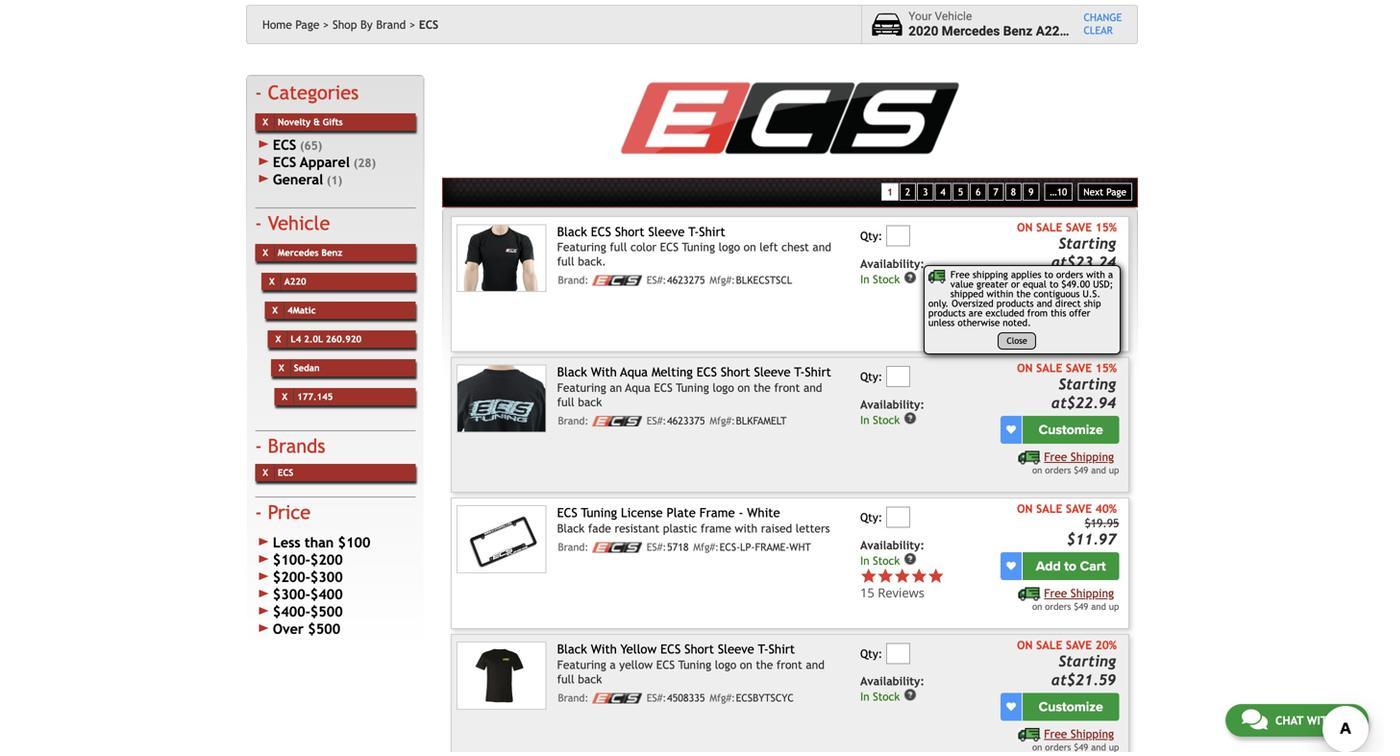 Task type: locate. For each thing, give the bounding box(es) containing it.
short up color
[[615, 224, 645, 239]]

2 link
[[900, 183, 916, 201]]

1 horizontal spatial vehicle
[[935, 10, 972, 23]]

tuning up "fade"
[[581, 506, 617, 521]]

with left yellow
[[591, 642, 617, 657]]

2 on sale save 15% from the top
[[1017, 362, 1117, 375]]

1 starting at from the top
[[1051, 235, 1116, 271]]

a inside black with yellow ecs short sleeve t-shirt featuring a yellow ecs tuning logo on the front and full back
[[610, 658, 616, 672]]

15 reviews link
[[860, 568, 997, 602], [860, 584, 944, 602]]

add to wish list image
[[1006, 425, 1016, 435], [1006, 562, 1016, 571], [1006, 702, 1016, 712]]

None text field
[[886, 366, 910, 387], [886, 507, 910, 528], [886, 643, 910, 665], [886, 366, 910, 387], [886, 507, 910, 528], [886, 643, 910, 665]]

2 customize link from the top
[[1023, 416, 1119, 444]]

shipping
[[1071, 309, 1114, 323], [1071, 450, 1114, 464], [1071, 587, 1114, 600], [1071, 727, 1114, 741]]

2 es#: from the top
[[647, 415, 666, 427]]

free shipping on orders $49 and up up 40%
[[1032, 450, 1119, 476]]

black inside black with aqua melting ecs short sleeve t-shirt featuring an aqua ecs tuning logo on the front and full back
[[557, 365, 587, 380]]

4 stock from the top
[[873, 691, 900, 704]]

front up ecsbytscyc
[[777, 658, 802, 672]]

2 question sign image from the top
[[903, 412, 917, 425]]

2 vertical spatial customize
[[1039, 699, 1103, 715]]

shop by brand link
[[333, 18, 415, 31]]

2 black from the top
[[557, 365, 587, 380]]

$300
[[310, 569, 343, 585]]

2 ecs - corporate logo image from the top
[[592, 416, 642, 427]]

0 vertical spatial featuring
[[557, 240, 606, 254]]

availability: in stock for $22.94
[[860, 398, 925, 427]]

0 vertical spatial on sale save 15%
[[1017, 221, 1117, 234]]

4 availability: from the top
[[860, 675, 925, 688]]

2 vertical spatial customize link
[[1023, 693, 1119, 721]]

logo down "black with aqua melting ecs short sleeve t-shirt" link
[[713, 381, 734, 395]]

at for $23.24
[[1051, 254, 1067, 271]]

shirt inside "black ecs short sleeve t-shirt featuring full color ecs tuning logo on left chest and full back."
[[699, 224, 725, 239]]

1 horizontal spatial a
[[1108, 269, 1113, 280]]

ecs right melting
[[697, 365, 717, 380]]

1 vertical spatial up
[[1109, 465, 1119, 476]]

2 free shipping image from the top
[[1019, 729, 1041, 742]]

2 starting at from the top
[[1051, 376, 1116, 412]]

change link
[[1084, 12, 1122, 25]]

on down 9 link
[[1017, 221, 1033, 234]]

$49 for $23.24
[[1074, 325, 1088, 335]]

1 on sale save 15% from the top
[[1017, 221, 1117, 234]]

cart
[[1080, 558, 1106, 575]]

on for $22.94
[[1017, 362, 1033, 375]]

customize link for $23.24
[[1023, 275, 1119, 303]]

stock for $21.59
[[873, 691, 900, 704]]

es#: for $23.24
[[647, 275, 666, 287]]

black inside black with yellow ecs short sleeve t-shirt featuring a yellow ecs tuning logo on the front and full back
[[557, 642, 587, 657]]

t- inside black with yellow ecs short sleeve t-shirt featuring a yellow ecs tuning logo on the front and full back
[[758, 642, 769, 657]]

x for x mercedes benz
[[263, 247, 268, 258]]

customize link
[[1023, 275, 1119, 303], [1023, 416, 1119, 444], [1023, 693, 1119, 721]]

to
[[1044, 269, 1053, 280], [1050, 279, 1058, 290], [1064, 558, 1077, 575]]

sale for $23.24
[[1036, 221, 1062, 234]]

the inside black with aqua melting ecs short sleeve t-shirt featuring an aqua ecs tuning logo on the front and full back
[[754, 381, 771, 395]]

1 vertical spatial 15%
[[1095, 362, 1117, 375]]

blkfamelt
[[736, 415, 787, 427]]

2 shipping from the top
[[1071, 450, 1114, 464]]

0 vertical spatial add to wish list image
[[1006, 425, 1016, 435]]

1 brand: from the top
[[558, 275, 589, 287]]

black inside ecs tuning license plate frame - white black fade resistant plastic frame with raised letters
[[557, 522, 585, 535]]

back right es#4508335 - ecsbytscyc - black with yellow ecs short sleeve t-shirt - featuring a yellow ecs tuning logo on the front and full back - ecs - audi bmw volkswagen mercedes benz mini porsche
[[578, 673, 602, 686]]

sale
[[1036, 221, 1062, 234], [1036, 362, 1062, 375], [1036, 502, 1062, 516], [1036, 639, 1062, 652]]

gifts
[[323, 117, 343, 127]]

3 starting from the top
[[1059, 653, 1116, 671]]

brand: down back.
[[558, 275, 589, 287]]

0 vertical spatial the
[[1017, 288, 1031, 299]]

this
[[1051, 308, 1066, 319]]

2 vertical spatial starting
[[1059, 653, 1116, 671]]

x inside the x novelty & gifts ecs (65) ecs apparel (28) general (1)
[[263, 117, 268, 127]]

2 vertical spatial add to wish list image
[[1006, 702, 1016, 712]]

0 vertical spatial with
[[1086, 269, 1105, 280]]

2.0l
[[304, 334, 323, 344]]

1 vertical spatial customize link
[[1023, 416, 1119, 444]]

back right es#4623375 - blkfamelt - black with aqua melting ecs short sleeve t-shirt - featuring an aqua ecs tuning logo on the front and full back - ecs - audi bmw volkswagen mercedes benz mini porsche
[[578, 396, 602, 409]]

2 qty: from the top
[[860, 370, 883, 383]]

0 vertical spatial starting at
[[1051, 235, 1116, 271]]

your
[[909, 10, 932, 23]]

1 horizontal spatial star image
[[928, 568, 944, 585]]

free shipping image down add
[[1019, 588, 1041, 601]]

black left "fade"
[[557, 522, 585, 535]]

at down on sale save 20%
[[1051, 672, 1067, 689]]

orders up on sale save 20%
[[1045, 602, 1071, 612]]

x mercedes benz
[[263, 247, 343, 258]]

0 vertical spatial back
[[578, 396, 602, 409]]

2 on from the top
[[1017, 362, 1033, 375]]

$500 down $400-$500 link
[[308, 621, 340, 637]]

3 free shipping on orders $49 and up from the top
[[1032, 587, 1119, 612]]

tuning down "black with aqua melting ecs short sleeve t-shirt" link
[[676, 381, 709, 395]]

1 free shipping image from the top
[[1019, 311, 1041, 324]]

1 vertical spatial customize
[[1039, 422, 1103, 438]]

2 vertical spatial starting at
[[1051, 653, 1116, 689]]

on inside the on sale save 40% $19.95 $11.97
[[1017, 502, 1033, 516]]

2 15% from the top
[[1095, 362, 1117, 375]]

x for x a220
[[269, 276, 275, 287]]

x left mercedes
[[263, 247, 268, 258]]

sale for $22.94
[[1036, 362, 1062, 375]]

free shipping on orders $49 and up down direct
[[1032, 309, 1119, 335]]

2 vertical spatial logo
[[715, 658, 736, 672]]

with inside chat with us link
[[1307, 714, 1335, 728]]

orders up contiguous
[[1056, 269, 1083, 280]]

0 horizontal spatial star image
[[877, 568, 894, 585]]

free down $21.59 in the bottom right of the page
[[1044, 727, 1067, 741]]

1 vertical spatial starting at
[[1051, 376, 1116, 412]]

3 starting at from the top
[[1051, 653, 1116, 689]]

1 vertical spatial free shipping on orders $49 and up
[[1032, 450, 1119, 476]]

sale left 40%
[[1036, 502, 1062, 516]]

save up $22.94
[[1066, 362, 1092, 375]]

to right equal
[[1050, 279, 1058, 290]]

on sale save 15% up $22.94
[[1017, 362, 1117, 375]]

1 featuring from the top
[[557, 240, 606, 254]]

1 vertical spatial shirt
[[805, 365, 831, 380]]

4 sale from the top
[[1036, 639, 1062, 652]]

shirt inside black with aqua melting ecs short sleeve t-shirt featuring an aqua ecs tuning logo on the front and full back
[[805, 365, 831, 380]]

2 save from the top
[[1066, 362, 1092, 375]]

0 vertical spatial t-
[[688, 224, 699, 239]]

orders
[[1056, 269, 1083, 280], [1045, 325, 1071, 335], [1045, 465, 1071, 476], [1045, 602, 1071, 612]]

2 vertical spatial the
[[756, 658, 773, 672]]

page right next
[[1106, 187, 1126, 198]]

license
[[621, 506, 663, 521]]

3 add to wish list image from the top
[[1006, 702, 1016, 712]]

ecs right brand
[[419, 18, 438, 31]]

1 vertical spatial short
[[721, 365, 750, 380]]

aqua up an
[[620, 365, 648, 380]]

2 vertical spatial featuring
[[557, 658, 606, 672]]

$11.97
[[1067, 531, 1116, 549]]

customize up free shipping
[[1039, 699, 1103, 715]]

sleeve
[[648, 224, 685, 239], [754, 365, 791, 380], [718, 642, 754, 657]]

1 vertical spatial with
[[735, 522, 758, 535]]

0 vertical spatial 15%
[[1095, 221, 1117, 234]]

8 link
[[1005, 183, 1022, 201]]

page inside "link"
[[1106, 187, 1126, 198]]

with inside black with yellow ecs short sleeve t-shirt featuring a yellow ecs tuning logo on the front and full back
[[591, 642, 617, 657]]

ecs - corporate logo image for $23.24
[[592, 276, 642, 286]]

customize link up 'offer'
[[1023, 275, 1119, 303]]

chat with us
[[1275, 714, 1352, 728]]

ecs right yellow
[[660, 642, 681, 657]]

1 vertical spatial the
[[754, 381, 771, 395]]

brand: for $22.94
[[558, 415, 589, 427]]

ecs - corporate logo image down "fade"
[[592, 543, 642, 553]]

less than $100 link
[[255, 534, 416, 552]]

black left yellow
[[557, 642, 587, 657]]

ecs up back.
[[591, 224, 611, 239]]

star image right "reviews"
[[928, 568, 944, 585]]

1 vertical spatial page
[[1106, 187, 1126, 198]]

4 ecs - corporate logo image from the top
[[592, 694, 642, 704]]

2 vertical spatial question sign image
[[903, 689, 917, 702]]

$49.00
[[1061, 279, 1090, 290]]

3 black from the top
[[557, 522, 585, 535]]

es#: 4508335 mfg#: ecsbytscyc
[[647, 693, 794, 705]]

2 vertical spatial short
[[685, 642, 714, 657]]

0 vertical spatial vehicle
[[935, 10, 972, 23]]

add to wish list image for $22.94
[[1006, 425, 1016, 435]]

qty: for $22.94
[[860, 370, 883, 383]]

1 horizontal spatial products
[[997, 298, 1034, 309]]

1 vertical spatial $500
[[308, 621, 340, 637]]

es#: left 4623275
[[647, 275, 666, 287]]

1 vertical spatial free shipping image
[[1019, 588, 1041, 601]]

1 ecs - corporate logo image from the top
[[592, 276, 642, 286]]

novelty
[[278, 117, 311, 127]]

0 horizontal spatial shirt
[[699, 224, 725, 239]]

to inside button
[[1064, 558, 1077, 575]]

on sale save 20%
[[1017, 639, 1117, 652]]

free shipping on orders $49 and up down add to cart button on the right bottom of the page
[[1032, 587, 1119, 612]]

free shipping on orders $49 and up for $22.94
[[1032, 450, 1119, 476]]

black right es#4623375 - blkfamelt - black with aqua melting ecs short sleeve t-shirt - featuring an aqua ecs tuning logo on the front and full back - ecs - audi bmw volkswagen mercedes benz mini porsche
[[557, 365, 587, 380]]

featuring
[[557, 240, 606, 254], [557, 381, 606, 395], [557, 658, 606, 672]]

3 ecs - corporate logo image from the top
[[592, 543, 642, 553]]

1 15% from the top
[[1095, 221, 1117, 234]]

0 vertical spatial with
[[591, 365, 617, 380]]

0 horizontal spatial short
[[615, 224, 645, 239]]

0 vertical spatial up
[[1109, 325, 1119, 335]]

customize down $22.94
[[1039, 422, 1103, 438]]

on up ecsbytscyc
[[740, 658, 752, 672]]

2 availability: in stock from the top
[[860, 398, 925, 427]]

free shipping image
[[1019, 451, 1041, 465], [1019, 588, 1041, 601]]

mercedes
[[278, 247, 319, 258]]

the right add to wish list icon
[[1017, 288, 1031, 299]]

0 vertical spatial logo
[[719, 240, 740, 254]]

2 horizontal spatial t-
[[794, 365, 805, 380]]

starting at for $22.94
[[1051, 376, 1116, 412]]

0 vertical spatial customize link
[[1023, 275, 1119, 303]]

1 vertical spatial back
[[578, 673, 602, 686]]

3 featuring from the top
[[557, 658, 606, 672]]

4 brand: from the top
[[558, 693, 589, 705]]

1 horizontal spatial shirt
[[769, 642, 795, 657]]

mfg#: for $22.94
[[710, 415, 735, 427]]

full left color
[[610, 240, 627, 254]]

1 $49 from the top
[[1074, 325, 1088, 335]]

x l4 2.0l 260.920
[[276, 334, 362, 344]]

starting
[[1059, 235, 1116, 253], [1059, 376, 1116, 393], [1059, 653, 1116, 671]]

177.145
[[297, 392, 333, 402]]

x
[[263, 117, 268, 127], [263, 247, 268, 258], [269, 276, 275, 287], [272, 305, 278, 316], [276, 334, 281, 344], [279, 363, 284, 373], [282, 392, 287, 402], [263, 467, 268, 478]]

$200-
[[273, 569, 310, 585]]

0 horizontal spatial products
[[928, 308, 966, 319]]

on left 20% at the bottom
[[1017, 639, 1033, 652]]

es#: left 5718 on the bottom left of the page
[[647, 542, 666, 554]]

frame-
[[755, 542, 789, 554]]

3 sale from the top
[[1036, 502, 1062, 516]]

up for $23.24
[[1109, 325, 1119, 335]]

3 save from the top
[[1066, 502, 1092, 516]]

ship
[[1084, 298, 1101, 309]]

add to wish list image
[[1006, 284, 1016, 294]]

full inside black with aqua melting ecs short sleeve t-shirt featuring an aqua ecs tuning logo on the front and full back
[[557, 396, 575, 409]]

lp-
[[740, 542, 755, 554]]

sale left 20% at the bottom
[[1036, 639, 1062, 652]]

starting at for $23.24
[[1051, 235, 1116, 271]]

1 vertical spatial starting
[[1059, 376, 1116, 393]]

aqua
[[620, 365, 648, 380], [625, 381, 651, 395]]

full inside black with yellow ecs short sleeve t-shirt featuring a yellow ecs tuning logo on the front and full back
[[557, 673, 575, 686]]

with inside ecs tuning license plate frame - white black fade resistant plastic frame with raised letters
[[735, 522, 758, 535]]

15% for $22.94
[[1095, 362, 1117, 375]]

1 stock from the top
[[873, 273, 900, 286]]

x ecs
[[263, 467, 293, 478]]

…10
[[1050, 187, 1067, 198]]

the for greater
[[1017, 288, 1031, 299]]

with up u.s.
[[1086, 269, 1105, 280]]

on sale save 15% for $22.94
[[1017, 362, 1117, 375]]

shipping down $22.94
[[1071, 450, 1114, 464]]

the up blkfamelt
[[754, 381, 771, 395]]

2 vertical spatial shirt
[[769, 642, 795, 657]]

starting for $22.94
[[1059, 376, 1116, 393]]

availability: for $21.59
[[860, 675, 925, 688]]

None text field
[[886, 225, 910, 246]]

orders down this at the top right
[[1045, 325, 1071, 335]]

1 save from the top
[[1066, 221, 1092, 234]]

t- inside "black ecs short sleeve t-shirt featuring full color ecs tuning logo on left chest and full back."
[[688, 224, 699, 239]]

shipping down ship
[[1071, 309, 1114, 323]]

an
[[610, 381, 622, 395]]

2 add to wish list image from the top
[[1006, 562, 1016, 571]]

and inside "black ecs short sleeve t-shirt featuring full color ecs tuning logo on left chest and full back."
[[813, 240, 831, 254]]

logo inside "black ecs short sleeve t-shirt featuring full color ecs tuning logo on left chest and full back."
[[719, 240, 740, 254]]

x for x novelty & gifts ecs (65) ecs apparel (28) general (1)
[[263, 117, 268, 127]]

on inside black with yellow ecs short sleeve t-shirt featuring a yellow ecs tuning logo on the front and full back
[[740, 658, 752, 672]]

1 free shipping on orders $49 and up from the top
[[1032, 309, 1119, 335]]

1 on from the top
[[1017, 221, 1033, 234]]

sleeve inside "black ecs short sleeve t-shirt featuring full color ecs tuning logo on left chest and full back."
[[648, 224, 685, 239]]

(28)
[[353, 156, 376, 169]]

full right es#4508335 - ecsbytscyc - black with yellow ecs short sleeve t-shirt - featuring a yellow ecs tuning logo on the front and full back - ecs - audi bmw volkswagen mercedes benz mini porsche
[[557, 673, 575, 686]]

0 vertical spatial $49
[[1074, 325, 1088, 335]]

tuning inside "black ecs short sleeve t-shirt featuring full color ecs tuning logo on left chest and full back."
[[682, 240, 715, 254]]

1 vertical spatial vehicle
[[268, 212, 330, 234]]

2 sale from the top
[[1036, 362, 1062, 375]]

short up es#: 4623375 mfg#: blkfamelt
[[721, 365, 750, 380]]

featuring left yellow
[[557, 658, 606, 672]]

in for $22.94
[[860, 414, 870, 427]]

orders for $23.24's free shipping image
[[1045, 325, 1071, 335]]

short
[[615, 224, 645, 239], [721, 365, 750, 380], [685, 642, 714, 657]]

2 availability: from the top
[[860, 398, 925, 411]]

x 177.145
[[282, 392, 333, 402]]

add to wish list image for $21.59
[[1006, 702, 1016, 712]]

vehicle right your on the right of the page
[[935, 10, 972, 23]]

unless
[[928, 317, 955, 328]]

logo inside black with yellow ecs short sleeve t-shirt featuring a yellow ecs tuning logo on the front and full back
[[715, 658, 736, 672]]

4 shipping from the top
[[1071, 727, 1114, 741]]

with down the -
[[735, 522, 758, 535]]

3 up from the top
[[1109, 602, 1119, 612]]

up down the usd;
[[1109, 325, 1119, 335]]

2 horizontal spatial shirt
[[805, 365, 831, 380]]

2 featuring from the top
[[557, 381, 606, 395]]

ecs right es#5718 - ecs-lp-frame-wht - ecs tuning license plate frame - white - black fade resistant plastic frame with raised letters - ecs - audi bmw volkswagen mercedes benz mini porsche image
[[557, 506, 577, 521]]

question sign image for $22.94
[[903, 412, 917, 425]]

orders for first free shipping icon from the bottom
[[1045, 602, 1071, 612]]

star image right 15
[[877, 568, 894, 585]]

2 starting from the top
[[1059, 376, 1116, 393]]

availability: for $22.94
[[860, 398, 925, 411]]

es#4623275 - blkecstscl - black ecs short sleeve t-shirt - featuring full color ecs tuning logo on left chest and full back. - ecs - audi bmw volkswagen mercedes benz mini porsche image
[[456, 224, 546, 292]]

1 starting from the top
[[1059, 235, 1116, 253]]

sale for $21.59
[[1036, 639, 1062, 652]]

2 customize from the top
[[1039, 422, 1103, 438]]

x for x 4matic
[[272, 305, 278, 316]]

x left 4matic
[[272, 305, 278, 316]]

up up 40%
[[1109, 465, 1119, 476]]

1 customize from the top
[[1039, 281, 1103, 297]]

3 customize link from the top
[[1023, 693, 1119, 721]]

featuring left an
[[557, 381, 606, 395]]

star image
[[860, 568, 877, 585], [894, 568, 911, 585], [911, 568, 928, 585]]

free inside free shipping applies to orders with a value greater or equal to $49.00 usd; shipped within the contiguous u.s. only. oversized products and direct ship products are excluded from this offer unless otherwise noted. close
[[951, 269, 970, 280]]

black
[[557, 224, 587, 239], [557, 365, 587, 380], [557, 522, 585, 535], [557, 642, 587, 657]]

home
[[262, 18, 292, 31]]

0 horizontal spatial t-
[[688, 224, 699, 239]]

free for first free shipping icon from the bottom
[[1044, 587, 1067, 600]]

$49 down 'offer'
[[1074, 325, 1088, 335]]

and
[[813, 240, 831, 254], [1037, 298, 1052, 309], [1091, 325, 1106, 335], [804, 381, 822, 395], [1091, 465, 1106, 476], [1091, 602, 1106, 612], [806, 658, 825, 672]]

0 vertical spatial free shipping image
[[1019, 451, 1041, 465]]

$49 for $22.94
[[1074, 465, 1088, 476]]

save inside the on sale save 40% $19.95 $11.97
[[1066, 502, 1092, 516]]

starting at down on sale save 20%
[[1051, 653, 1116, 689]]

0 vertical spatial customize
[[1039, 281, 1103, 297]]

1 availability: in stock from the top
[[860, 257, 925, 286]]

with up an
[[591, 365, 617, 380]]

1 vertical spatial $49
[[1074, 465, 1088, 476]]

1 back from the top
[[578, 396, 602, 409]]

vehicle up mercedes
[[268, 212, 330, 234]]

1 question sign image from the top
[[903, 271, 917, 284]]

es#: for $22.94
[[647, 415, 666, 427]]

0 vertical spatial free shipping image
[[1019, 311, 1041, 324]]

sleeve up es#: 4508335 mfg#: ecsbytscyc
[[718, 642, 754, 657]]

logo up es#: 4623275 mfg#: blkecstscl
[[719, 240, 740, 254]]

sale down …10 link
[[1036, 221, 1062, 234]]

1 vertical spatial at
[[1051, 395, 1067, 412]]

1 vertical spatial featuring
[[557, 381, 606, 395]]

4 availability: in stock from the top
[[860, 675, 925, 704]]

customize link down $22.94
[[1023, 416, 1119, 444]]

1 at from the top
[[1051, 254, 1067, 271]]

$500 down $400
[[310, 604, 343, 620]]

1 vertical spatial logo
[[713, 381, 734, 395]]

melting
[[652, 365, 693, 380]]

1 with from the top
[[591, 365, 617, 380]]

0 vertical spatial at
[[1051, 254, 1067, 271]]

and inside free shipping applies to orders with a value greater or equal to $49.00 usd; shipped within the contiguous u.s. only. oversized products and direct ship products are excluded from this offer unless otherwise noted. close
[[1037, 298, 1052, 309]]

2 with from the top
[[591, 642, 617, 657]]

$21.59
[[1067, 672, 1116, 689]]

customize for $23.24
[[1039, 281, 1103, 297]]

sleeve inside black with yellow ecs short sleeve t-shirt featuring a yellow ecs tuning logo on the front and full back
[[718, 642, 754, 657]]

3 on from the top
[[1017, 502, 1033, 516]]

from
[[1027, 308, 1048, 319]]

within
[[987, 288, 1014, 299]]

3 brand: from the top
[[558, 542, 589, 554]]

with inside black with aqua melting ecs short sleeve t-shirt featuring an aqua ecs tuning logo on the front and full back
[[591, 365, 617, 380]]

2 free shipping on orders $49 and up from the top
[[1032, 450, 1119, 476]]

4 black from the top
[[557, 642, 587, 657]]

to right add
[[1064, 558, 1077, 575]]

1 horizontal spatial page
[[1106, 187, 1126, 198]]

short up 4508335
[[685, 642, 714, 657]]

starting up $22.94
[[1059, 376, 1116, 393]]

free down add
[[1044, 587, 1067, 600]]

a left yellow
[[610, 658, 616, 672]]

comments image
[[1242, 708, 1268, 731]]

2 vertical spatial free shipping on orders $49 and up
[[1032, 587, 1119, 612]]

0 vertical spatial front
[[774, 381, 800, 395]]

0 horizontal spatial a
[[610, 658, 616, 672]]

x left 177.145
[[282, 392, 287, 402]]

save up $19.95
[[1066, 502, 1092, 516]]

2 vertical spatial up
[[1109, 602, 1119, 612]]

2 back from the top
[[578, 673, 602, 686]]

black ecs short sleeve t-shirt link
[[557, 224, 725, 239]]

2 stock from the top
[[873, 414, 900, 427]]

sale down this at the top right
[[1036, 362, 1062, 375]]

shipping down cart
[[1071, 587, 1114, 600]]

0 vertical spatial short
[[615, 224, 645, 239]]

on sale save 15%
[[1017, 221, 1117, 234], [1017, 362, 1117, 375]]

$100-
[[273, 552, 310, 568]]

white
[[747, 506, 780, 521]]

2 horizontal spatial with
[[1307, 714, 1335, 728]]

3 customize from the top
[[1039, 699, 1103, 715]]

1 vertical spatial t-
[[794, 365, 805, 380]]

1 customize link from the top
[[1023, 275, 1119, 303]]

the
[[1017, 288, 1031, 299], [754, 381, 771, 395], [756, 658, 773, 672]]

customize for $21.59
[[1039, 699, 1103, 715]]

3 qty: from the top
[[860, 511, 883, 524]]

40%
[[1095, 502, 1117, 516]]

x for x ecs
[[263, 467, 268, 478]]

1 vertical spatial free shipping image
[[1019, 729, 1041, 742]]

ecs - corporate logo image for $21.59
[[592, 694, 642, 704]]

1 horizontal spatial with
[[1086, 269, 1105, 280]]

2 vertical spatial with
[[1307, 714, 1335, 728]]

question sign image
[[903, 271, 917, 284], [903, 412, 917, 425], [903, 689, 917, 702]]

chat
[[1275, 714, 1304, 728]]

3 stock from the top
[[873, 554, 900, 567]]

1 black from the top
[[557, 224, 587, 239]]

$49 up on sale save 20%
[[1074, 602, 1088, 612]]

1 vertical spatial front
[[777, 658, 802, 672]]

free shipping image
[[1019, 311, 1041, 324], [1019, 729, 1041, 742]]

4 qty: from the top
[[860, 647, 883, 661]]

availability: for $23.24
[[860, 257, 925, 270]]

on for $21.59
[[1017, 639, 1033, 652]]

logo
[[719, 240, 740, 254], [713, 381, 734, 395], [715, 658, 736, 672]]

1 qty: from the top
[[860, 229, 883, 243]]

2 up from the top
[[1109, 465, 1119, 476]]

0 horizontal spatial with
[[735, 522, 758, 535]]

featuring inside black with yellow ecs short sleeve t-shirt featuring a yellow ecs tuning logo on the front and full back
[[557, 658, 606, 672]]

save for $22.94
[[1066, 362, 1092, 375]]

1 vertical spatial with
[[591, 642, 617, 657]]

1 es#: from the top
[[647, 275, 666, 287]]

2 horizontal spatial short
[[721, 365, 750, 380]]

free shipping image up close
[[1019, 311, 1041, 324]]

black with yellow ecs short sleeve t-shirt featuring a yellow ecs tuning logo on the front and full back
[[557, 642, 825, 686]]

clear link
[[1084, 25, 1122, 37]]

2 vertical spatial sleeve
[[718, 642, 754, 657]]

2 vertical spatial t-
[[758, 642, 769, 657]]

applies
[[1011, 269, 1042, 280]]

noted.
[[1003, 317, 1031, 328]]

4 es#: from the top
[[647, 693, 666, 705]]

sleeve inside black with aqua melting ecs short sleeve t-shirt featuring an aqua ecs tuning logo on the front and full back
[[754, 365, 791, 380]]

page right the home at the left of the page
[[295, 18, 320, 31]]

at up $49.00
[[1051, 254, 1067, 271]]

3 in from the top
[[860, 554, 870, 567]]

x for x 177.145
[[282, 392, 287, 402]]

with for $21.59
[[591, 642, 617, 657]]

x down brands
[[263, 467, 268, 478]]

the inside free shipping applies to orders with a value greater or equal to $49.00 usd; shipped within the contiguous u.s. only. oversized products and direct ship products are excluded from this offer unless otherwise noted. close
[[1017, 288, 1031, 299]]

2 vertical spatial $49
[[1074, 602, 1088, 612]]

3 question sign image from the top
[[903, 689, 917, 702]]

yellow
[[619, 658, 653, 672]]

1 availability: from the top
[[860, 257, 925, 270]]

with left 'us'
[[1307, 714, 1335, 728]]

1 vertical spatial add to wish list image
[[1006, 562, 1016, 571]]

0 horizontal spatial page
[[295, 18, 320, 31]]

8
[[1011, 187, 1016, 198]]

4 save from the top
[[1066, 639, 1092, 652]]

3 shipping from the top
[[1071, 587, 1114, 600]]

0 vertical spatial page
[[295, 18, 320, 31]]

4 on from the top
[[1017, 639, 1033, 652]]

brand: for $23.24
[[558, 275, 589, 287]]

0 vertical spatial a
[[1108, 269, 1113, 280]]

on up the on sale save 40% $19.95 $11.97
[[1032, 465, 1042, 476]]

2 in from the top
[[860, 414, 870, 427]]

4 in from the top
[[860, 691, 870, 704]]

black inside "black ecs short sleeve t-shirt featuring full color ecs tuning logo on left chest and full back."
[[557, 224, 587, 239]]

the up ecsbytscyc
[[756, 658, 773, 672]]

0 vertical spatial free shipping on orders $49 and up
[[1032, 309, 1119, 335]]

2 at from the top
[[1051, 395, 1067, 412]]

on down close
[[1017, 362, 1033, 375]]

2 vertical spatial at
[[1051, 672, 1067, 689]]

0 vertical spatial sleeve
[[648, 224, 685, 239]]

3 at from the top
[[1051, 672, 1067, 689]]

free shipping
[[1044, 727, 1114, 741]]

1 vertical spatial question sign image
[[903, 412, 917, 425]]

1 vertical spatial on sale save 15%
[[1017, 362, 1117, 375]]

star image
[[877, 568, 894, 585], [928, 568, 944, 585]]

1 up from the top
[[1109, 325, 1119, 335]]

black for $23.24
[[557, 224, 587, 239]]

0 vertical spatial shirt
[[699, 224, 725, 239]]

5718
[[667, 542, 689, 554]]

1 shipping from the top
[[1071, 309, 1114, 323]]

free down $22.94
[[1044, 450, 1067, 464]]

1 vertical spatial a
[[610, 658, 616, 672]]

0 vertical spatial question sign image
[[903, 271, 917, 284]]

mfg#: for $23.24
[[710, 275, 735, 287]]

1 vertical spatial sleeve
[[754, 365, 791, 380]]

mfg#: right 4623275
[[710, 275, 735, 287]]

es#: left 4508335
[[647, 693, 666, 705]]

shipping
[[973, 269, 1008, 280]]

over $500 link
[[255, 621, 416, 638]]

products down add to wish list icon
[[997, 298, 1034, 309]]

3 availability: in stock from the top
[[860, 539, 925, 567]]

2 free shipping image from the top
[[1019, 588, 1041, 601]]

1 sale from the top
[[1036, 221, 1062, 234]]

2 brand: from the top
[[558, 415, 589, 427]]

free shipping applies to orders with a value greater or equal to $49.00 usd; shipped within the contiguous u.s. only. oversized products and direct ship products are excluded from this offer unless otherwise noted. close
[[928, 269, 1113, 346]]

1 horizontal spatial t-
[[758, 642, 769, 657]]

1 add to wish list image from the top
[[1006, 425, 1016, 435]]

1 horizontal spatial short
[[685, 642, 714, 657]]

ecs - corporate logo image
[[592, 276, 642, 286], [592, 416, 642, 427], [592, 543, 642, 553], [592, 694, 642, 704]]

black with aqua melting ecs short sleeve t-shirt link
[[557, 365, 831, 380]]

ecs down melting
[[654, 381, 673, 395]]

starting up $23.24
[[1059, 235, 1116, 253]]

7 link
[[988, 183, 1004, 201]]

0 vertical spatial starting
[[1059, 235, 1116, 253]]

on sale save 15% down …10 link
[[1017, 221, 1117, 234]]

1 15 reviews link from the top
[[860, 568, 997, 602]]



Task type: describe. For each thing, give the bounding box(es) containing it.
page for next page
[[1106, 187, 1126, 198]]

yellow
[[621, 642, 657, 657]]

front inside black with aqua melting ecs short sleeve t-shirt featuring an aqua ecs tuning logo on the front and full back
[[774, 381, 800, 395]]

x for x l4 2.0l 260.920
[[276, 334, 281, 344]]

on sale save 40% $19.95 $11.97
[[1017, 502, 1119, 549]]

on down from
[[1032, 325, 1042, 335]]

next page link
[[1078, 183, 1132, 201]]

ecs tuning license plate frame - white link
[[557, 506, 780, 521]]

change
[[1084, 12, 1122, 24]]

qty: for $23.24
[[860, 229, 883, 243]]

mfg#: for $21.59
[[710, 693, 735, 705]]

featuring inside "black ecs short sleeve t-shirt featuring full color ecs tuning logo on left chest and full back."
[[557, 240, 606, 254]]

blkecstscl
[[736, 275, 792, 287]]

back.
[[578, 255, 606, 268]]

1 free shipping image from the top
[[1019, 451, 1041, 465]]

black ecs short sleeve t-shirt featuring full color ecs tuning logo on left chest and full back.
[[557, 224, 831, 268]]

stock for $23.24
[[873, 273, 900, 286]]

15% for $23.24
[[1095, 221, 1117, 234]]

on inside black with aqua melting ecs short sleeve t-shirt featuring an aqua ecs tuning logo on the front and full back
[[738, 381, 750, 395]]

resistant
[[615, 522, 660, 535]]

starting for $23.24
[[1059, 235, 1116, 253]]

back inside black with yellow ecs short sleeve t-shirt featuring a yellow ecs tuning logo on the front and full back
[[578, 673, 602, 686]]

chest
[[782, 240, 809, 254]]

save for $23.24
[[1066, 221, 1092, 234]]

2
[[905, 187, 910, 198]]

brand: for $21.59
[[558, 693, 589, 705]]

back inside black with aqua melting ecs short sleeve t-shirt featuring an aqua ecs tuning logo on the front and full back
[[578, 396, 602, 409]]

on sale save 15% for $23.24
[[1017, 221, 1117, 234]]

ecs right color
[[660, 240, 679, 254]]

reviews
[[878, 584, 925, 602]]

free shipping image for $23.24
[[1019, 311, 1041, 324]]

$300-
[[273, 587, 310, 602]]

with inside free shipping applies to orders with a value greater or equal to $49.00 usd; shipped within the contiguous u.s. only. oversized products and direct ship products are excluded from this offer unless otherwise noted. close
[[1086, 269, 1105, 280]]

t- inside black with aqua melting ecs short sleeve t-shirt featuring an aqua ecs tuning logo on the front and full back
[[794, 365, 805, 380]]

sedan
[[294, 363, 320, 373]]

chat with us link
[[1225, 705, 1369, 737]]

black for $22.94
[[557, 365, 587, 380]]

3 $49 from the top
[[1074, 602, 1088, 612]]

shop
[[333, 18, 357, 31]]

x 4matic
[[272, 305, 316, 316]]

up for $22.94
[[1109, 465, 1119, 476]]

4623275
[[667, 275, 705, 287]]

1 link
[[881, 183, 899, 201]]

the for shirt
[[754, 381, 771, 395]]

ecs-
[[720, 542, 740, 554]]

the inside black with yellow ecs short sleeve t-shirt featuring a yellow ecs tuning logo on the front and full back
[[756, 658, 773, 672]]

on for $23.24
[[1017, 221, 1033, 234]]

x a220
[[269, 276, 306, 287]]

$200
[[310, 552, 343, 568]]

availability: in stock for $21.59
[[860, 675, 925, 704]]

at for $22.94
[[1051, 395, 1067, 412]]

than
[[305, 535, 334, 551]]

plastic
[[663, 522, 697, 535]]

full left back.
[[557, 255, 575, 268]]

clear
[[1084, 25, 1113, 37]]

availability: in stock for $23.24
[[860, 257, 925, 286]]

are
[[969, 308, 983, 319]]

2 star image from the left
[[894, 568, 911, 585]]

a inside free shipping applies to orders with a value greater or equal to $49.00 usd; shipped within the contiguous u.s. only. oversized products and direct ship products are excluded from this offer unless otherwise noted. close
[[1108, 269, 1113, 280]]

3 star image from the left
[[911, 568, 928, 585]]

x for x sedan
[[279, 363, 284, 373]]

and inside black with yellow ecs short sleeve t-shirt featuring a yellow ecs tuning logo on the front and full back
[[806, 658, 825, 672]]

es#: for $21.59
[[647, 693, 666, 705]]

shirt inside black with yellow ecs short sleeve t-shirt featuring a yellow ecs tuning logo on the front and full back
[[769, 642, 795, 657]]

featuring inside black with aqua melting ecs short sleeve t-shirt featuring an aqua ecs tuning logo on the front and full back
[[557, 381, 606, 395]]

oversized
[[952, 298, 994, 309]]

add
[[1036, 558, 1061, 575]]

4 link
[[935, 183, 951, 201]]

tuning inside black with yellow ecs short sleeve t-shirt featuring a yellow ecs tuning logo on the front and full back
[[678, 658, 711, 672]]

shipped
[[951, 288, 984, 299]]

close
[[1007, 336, 1027, 346]]

a220
[[284, 276, 306, 287]]

in for $23.24
[[860, 273, 870, 286]]

short inside "black ecs short sleeve t-shirt featuring full color ecs tuning logo on left chest and full back."
[[615, 224, 645, 239]]

l4
[[291, 334, 301, 344]]

4623375
[[667, 415, 705, 427]]

&
[[313, 117, 320, 127]]

starting for $21.59
[[1059, 653, 1116, 671]]

1 star image from the left
[[877, 568, 894, 585]]

0 horizontal spatial vehicle
[[268, 212, 330, 234]]

free shipping on orders $49 and up for $23.24
[[1032, 309, 1119, 335]]

on inside "black ecs short sleeve t-shirt featuring full color ecs tuning logo on left chest and full back."
[[744, 240, 756, 254]]

4matic
[[287, 305, 316, 316]]

3 es#: from the top
[[647, 542, 666, 554]]

wht
[[789, 542, 811, 554]]

short inside black with aqua melting ecs short sleeve t-shirt featuring an aqua ecs tuning logo on the front and full back
[[721, 365, 750, 380]]

ecs tuning license plate frame - white black fade resistant plastic frame with raised letters
[[557, 506, 830, 535]]

free down direct
[[1044, 309, 1067, 323]]

tuning inside black with aqua melting ecs short sleeve t-shirt featuring an aqua ecs tuning logo on the front and full back
[[676, 381, 709, 395]]

plate
[[667, 506, 696, 521]]

save for $21.59
[[1066, 639, 1092, 652]]

free for "shipping truck" image
[[951, 269, 970, 280]]

black for $21.59
[[557, 642, 587, 657]]

customize link for $22.94
[[1023, 416, 1119, 444]]

change clear
[[1084, 12, 1122, 37]]

frame
[[701, 522, 731, 535]]

ecs down brands
[[278, 467, 293, 478]]

logo inside black with aqua melting ecs short sleeve t-shirt featuring an aqua ecs tuning logo on the front and full back
[[713, 381, 734, 395]]

1 vertical spatial aqua
[[625, 381, 651, 395]]

to up contiguous
[[1044, 269, 1053, 280]]

ecs up general on the left of page
[[273, 154, 296, 170]]

9
[[1029, 187, 1034, 198]]

6 link
[[970, 183, 987, 201]]

question sign image for $23.24
[[903, 271, 917, 284]]

price
[[268, 501, 311, 524]]

qty: for $21.59
[[860, 647, 883, 661]]

excluded
[[986, 308, 1024, 319]]

equal
[[1023, 279, 1047, 290]]

customize for $22.94
[[1039, 422, 1103, 438]]

color
[[631, 240, 657, 254]]

es#5718 - ecs-lp-frame-wht - ecs tuning license plate frame - white - black fade resistant plastic frame with raised letters - ecs - audi bmw volkswagen mercedes benz mini porsche image
[[456, 506, 546, 574]]

3 availability: from the top
[[860, 539, 925, 552]]

0 vertical spatial aqua
[[620, 365, 648, 380]]

9 link
[[1023, 183, 1039, 201]]

…10 link
[[1044, 183, 1073, 201]]

your vehicle
[[909, 10, 972, 23]]

stock for $22.94
[[873, 414, 900, 427]]

3
[[923, 187, 928, 198]]

by
[[360, 18, 373, 31]]

3 link
[[917, 183, 934, 201]]

home page
[[262, 18, 320, 31]]

value
[[951, 279, 974, 290]]

20%
[[1095, 639, 1117, 652]]

ecs down novelty
[[273, 137, 296, 153]]

page for home page
[[295, 18, 320, 31]]

and inside black with aqua melting ecs short sleeve t-shirt featuring an aqua ecs tuning logo on the front and full back
[[804, 381, 822, 395]]

orders inside free shipping applies to orders with a value greater or equal to $49.00 usd; shipped within the contiguous u.s. only. oversized products and direct ship products are excluded from this offer unless otherwise noted. close
[[1056, 269, 1083, 280]]

general
[[273, 171, 323, 187]]

5
[[958, 187, 963, 198]]

usd;
[[1093, 279, 1113, 290]]

1 star image from the left
[[860, 568, 877, 585]]

on down add
[[1032, 602, 1042, 612]]

es#4508335 - ecsbytscyc - black with yellow ecs short sleeve t-shirt - featuring a yellow ecs tuning logo on the front and full back - ecs - audi bmw volkswagen mercedes benz mini porsche image
[[456, 642, 546, 710]]

only.
[[928, 298, 949, 309]]

question sign image
[[903, 552, 917, 566]]

left
[[760, 240, 778, 254]]

with for $22.94
[[591, 365, 617, 380]]

fade
[[588, 522, 611, 535]]

ecs inside ecs tuning license plate frame - white black fade resistant plastic frame with raised letters
[[557, 506, 577, 521]]

us
[[1339, 714, 1352, 728]]

starting at for $21.59
[[1051, 653, 1116, 689]]

free shipping image for $21.59
[[1019, 729, 1041, 742]]

tuning inside ecs tuning license plate frame - white black fade resistant plastic frame with raised letters
[[581, 506, 617, 521]]

free for second free shipping icon from the bottom
[[1044, 450, 1067, 464]]

sale inside the on sale save 40% $19.95 $11.97
[[1036, 502, 1062, 516]]

2 15 reviews link from the top
[[860, 584, 944, 602]]

orders for second free shipping icon from the bottom
[[1045, 465, 1071, 476]]

0 vertical spatial $500
[[310, 604, 343, 620]]

question sign image for $21.59
[[903, 689, 917, 702]]

categories
[[268, 81, 359, 104]]

es#4623375 - blkfamelt - black with aqua melting ecs short sleeve t-shirt - featuring an aqua ecs tuning logo on the front and full back - ecs - audi bmw volkswagen mercedes benz mini porsche image
[[456, 365, 546, 433]]

add to cart
[[1036, 558, 1106, 575]]

$22.94
[[1067, 395, 1116, 412]]

customize link for $21.59
[[1023, 693, 1119, 721]]

ecs - corporate logo image for $22.94
[[592, 416, 642, 427]]

at for $21.59
[[1051, 672, 1067, 689]]

4508335
[[667, 693, 705, 705]]

in for $21.59
[[860, 691, 870, 704]]

greater
[[977, 279, 1008, 290]]

next page
[[1084, 187, 1126, 198]]

ecs down black with yellow ecs short sleeve t-shirt link
[[656, 658, 675, 672]]

brand
[[376, 18, 406, 31]]

2 star image from the left
[[928, 568, 944, 585]]

shipping truck image
[[928, 270, 951, 284]]

front inside black with yellow ecs short sleeve t-shirt featuring a yellow ecs tuning logo on the front and full back
[[777, 658, 802, 672]]

$400
[[310, 587, 343, 602]]

mfg#: down frame
[[693, 542, 719, 554]]

$300-$400 link
[[255, 586, 416, 603]]

$100-$200 link
[[255, 552, 416, 569]]

7
[[993, 187, 998, 198]]

-
[[739, 506, 743, 521]]

benz
[[321, 247, 343, 258]]

$19.95
[[1085, 517, 1119, 530]]

short inside black with yellow ecs short sleeve t-shirt featuring a yellow ecs tuning logo on the front and full back
[[685, 642, 714, 657]]



Task type: vqa. For each thing, say whether or not it's contained in the screenshot.
the history
no



